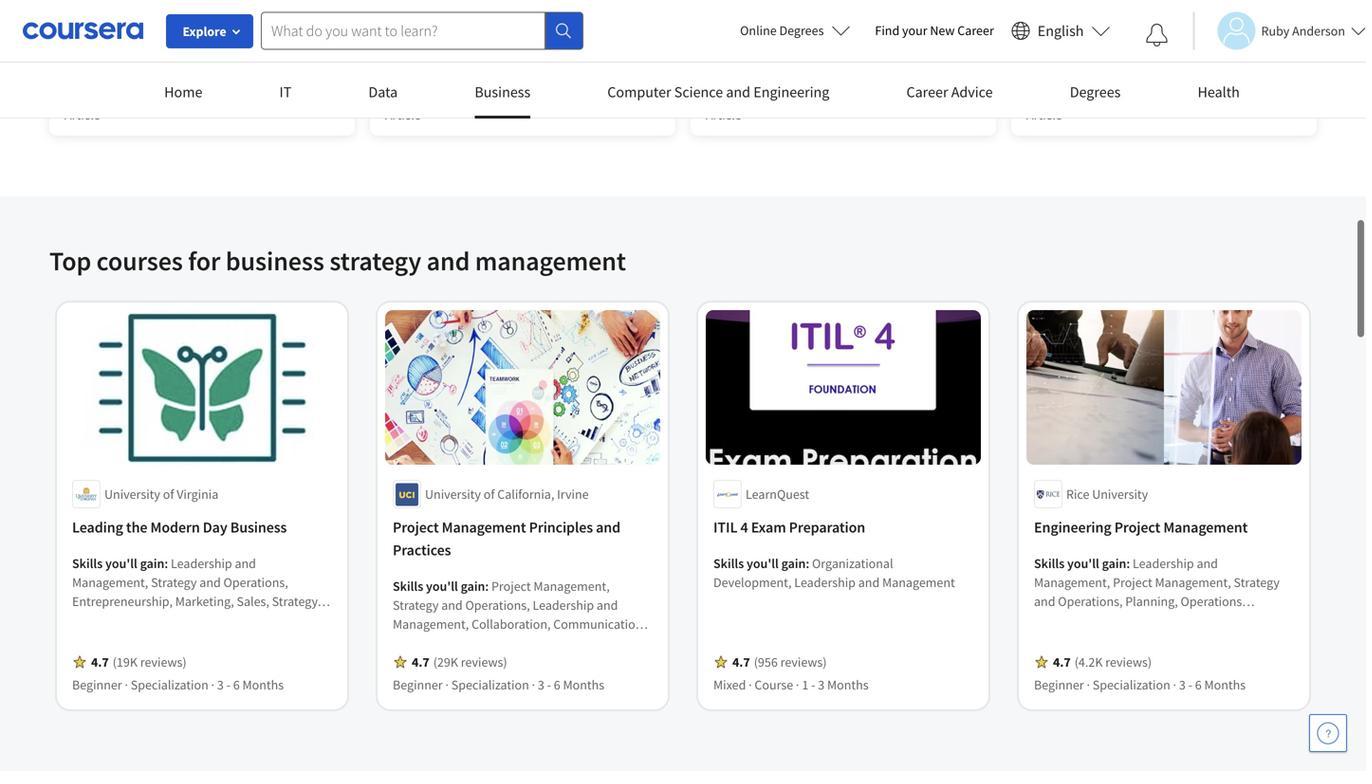 Task type: locate. For each thing, give the bounding box(es) containing it.
4
[[741, 518, 748, 537]]

university up the practices
[[425, 486, 481, 503]]

2 months from the left
[[563, 677, 605, 694]]

2023 for november 14, 2023
[[786, 84, 812, 101]]

november left 8,
[[1027, 84, 1085, 101]]

leading
[[72, 518, 123, 537]]

3 3 from the left
[[818, 677, 825, 694]]

skills you'll gain : down engineering project management
[[1034, 555, 1133, 572]]

3
[[217, 677, 224, 694], [538, 677, 544, 694], [818, 677, 825, 694], [1179, 677, 1186, 694]]

3 for project management principles and practices
[[538, 677, 544, 694]]

1 horizontal spatial of
[[484, 486, 495, 503]]

university up engineering project management
[[1092, 486, 1148, 503]]

1 months from the left
[[242, 677, 284, 694]]

2 horizontal spatial beginner · specialization · 3 - 6 months
[[1034, 677, 1246, 694]]

1 beginner · specialization · 3 - 6 months from the left
[[72, 677, 284, 694]]

4.7 for project management principles and practices
[[412, 654, 430, 671]]

2 specialization from the left
[[451, 677, 529, 694]]

2 horizontal spatial november
[[1027, 84, 1085, 101]]

article left degrees link
[[1027, 106, 1062, 123]]

beginner · specialization · 3 - 6 months down '4.7 (19k reviews)'
[[72, 677, 284, 694]]

2 horizontal spatial 6
[[1195, 677, 1202, 694]]

2 horizontal spatial university
[[1092, 486, 1148, 503]]

1
[[802, 677, 809, 694]]

gain
[[140, 555, 164, 572], [781, 555, 806, 572], [1102, 555, 1127, 572], [461, 578, 485, 595]]

2 2023 from the left
[[465, 84, 492, 101]]

4 2023 from the left
[[1100, 84, 1126, 101]]

november inside november 20, 2023 article
[[385, 84, 443, 101]]

4 · from the left
[[532, 677, 535, 694]]

online
[[740, 22, 777, 39]]

business right day
[[230, 518, 287, 537]]

3 article from the left
[[706, 106, 742, 123]]

6
[[233, 677, 240, 694], [554, 677, 561, 694], [1195, 677, 1202, 694]]

management inside 'engineering project management' link
[[1164, 518, 1248, 537]]

day
[[203, 518, 227, 537]]

2023 inside november 8, 2023 article
[[1100, 84, 1126, 101]]

2 · from the left
[[211, 677, 214, 694]]

1 article from the left
[[65, 106, 100, 123]]

project up the practices
[[393, 518, 439, 537]]

1 horizontal spatial university
[[425, 486, 481, 503]]

: down engineering project management
[[1127, 555, 1130, 572]]

:
[[164, 555, 168, 572], [806, 555, 810, 572], [1127, 555, 1130, 572], [485, 578, 489, 595]]

1 4.7 from the left
[[91, 654, 109, 671]]

career advice
[[907, 83, 993, 102]]

project up operations,
[[492, 578, 531, 595]]

reviews) right (4.2k
[[1106, 654, 1152, 671]]

november for november 8, 2023
[[1027, 84, 1085, 101]]

degrees right online
[[779, 22, 824, 39]]

project inside project management principles and practices
[[393, 518, 439, 537]]

months
[[242, 677, 284, 694], [563, 677, 605, 694], [827, 677, 869, 694], [1205, 677, 1246, 694]]

article for november 14, 2023 article
[[706, 106, 742, 123]]

1 · from the left
[[125, 677, 128, 694]]

beginner down (19k
[[72, 677, 122, 694]]

0 vertical spatial engineering
[[754, 83, 830, 102]]

1 reviews) from the left
[[140, 654, 187, 671]]

1 of from the left
[[163, 486, 174, 503]]

of left virginia
[[163, 486, 174, 503]]

exam
[[751, 518, 786, 537]]

beginner · specialization · 3 - 6 months for business
[[72, 677, 284, 694]]

career left the advice at top right
[[907, 83, 948, 102]]

data
[[369, 83, 398, 102]]

mixed · course · 1 - 3 months
[[714, 677, 869, 694]]

None search field
[[261, 12, 584, 50]]

specialization down planning
[[451, 677, 529, 694]]

november 20, 2023 article
[[385, 84, 492, 123]]

1 horizontal spatial leadership
[[794, 574, 856, 591]]

engineering down online degrees popup button
[[754, 83, 830, 102]]

reviews)
[[140, 654, 187, 671], [461, 654, 507, 671], [781, 654, 827, 671], [1106, 654, 1152, 671]]

0 horizontal spatial career
[[907, 83, 948, 102]]

2 4.7 from the left
[[412, 654, 430, 671]]

- for day
[[226, 677, 231, 694]]

development,
[[714, 574, 792, 591]]

0 horizontal spatial beginner · specialization · 3 - 6 months
[[72, 677, 284, 694]]

you'll
[[105, 555, 137, 572], [747, 555, 779, 572], [1068, 555, 1100, 572], [426, 578, 458, 595]]

0 vertical spatial degrees
[[779, 22, 824, 39]]

4 - from the left
[[1189, 677, 1193, 694]]

4 4.7 from the left
[[1053, 654, 1071, 671]]

2 6 from the left
[[554, 677, 561, 694]]

project down rice university
[[1115, 518, 1161, 537]]

20,
[[446, 84, 462, 101]]

article down computer science and engineering
[[706, 106, 742, 123]]

november for november 14, 2023
[[706, 84, 764, 101]]

- for and
[[547, 677, 551, 694]]

2023 for november 20, 2023
[[465, 84, 492, 101]]

2023 inside the "december 13, 2023 article"
[[143, 84, 169, 101]]

november inside november 8, 2023 article
[[1027, 84, 1085, 101]]

2 university from the left
[[425, 486, 481, 503]]

top courses for business strategy and management
[[49, 244, 626, 278]]

2023 right 20, at the top of page
[[465, 84, 492, 101]]

of for the
[[163, 486, 174, 503]]

(29k
[[433, 654, 458, 671]]

advice
[[951, 83, 993, 102]]

career right new
[[958, 22, 994, 39]]

communication,
[[553, 616, 646, 633]]

december 13, 2023 article
[[65, 84, 169, 123]]

0 horizontal spatial beginner
[[72, 677, 122, 694]]

home link
[[164, 83, 202, 116]]

article inside the november 14, 2023 article
[[706, 106, 742, 123]]

13,
[[124, 84, 140, 101]]

reviews) up 1
[[781, 654, 827, 671]]

of
[[163, 486, 174, 503], [484, 486, 495, 503]]

0 horizontal spatial management
[[442, 518, 526, 537]]

university of virginia
[[104, 486, 218, 503]]

help center image
[[1317, 722, 1340, 745]]

7 · from the left
[[1087, 677, 1090, 694]]

4 3 from the left
[[1179, 677, 1186, 694]]

november 14, 2023 article
[[706, 84, 812, 123]]

1 3 from the left
[[217, 677, 224, 694]]

and inside project management principles and practices
[[596, 518, 621, 537]]

university
[[104, 486, 160, 503], [425, 486, 481, 503], [1092, 486, 1148, 503]]

0 horizontal spatial degrees
[[779, 22, 824, 39]]

project inside project management, strategy and operations, leadership and management, collaboration, communication, conflict management, risk management, estimation, planning
[[492, 578, 531, 595]]

1 specialization from the left
[[131, 677, 209, 694]]

of left 'california,'
[[484, 486, 495, 503]]

0 vertical spatial business
[[475, 83, 531, 102]]

business right 20, at the top of page
[[475, 83, 531, 102]]

reviews) for preparation
[[781, 654, 827, 671]]

university up the
[[104, 486, 160, 503]]

november left 20, at the top of page
[[385, 84, 443, 101]]

0 horizontal spatial project
[[393, 518, 439, 537]]

1 horizontal spatial engineering
[[1034, 518, 1112, 537]]

: down itil 4 exam preparation
[[806, 555, 810, 572]]

management, down strategy
[[393, 616, 469, 633]]

2 november from the left
[[706, 84, 764, 101]]

0 vertical spatial career
[[958, 22, 994, 39]]

2 of from the left
[[484, 486, 495, 503]]

0 horizontal spatial leadership
[[533, 597, 594, 614]]

1 horizontal spatial 6
[[554, 677, 561, 694]]

management,
[[534, 578, 610, 595], [393, 616, 469, 633], [438, 635, 515, 652], [543, 635, 619, 652]]

project inside 'engineering project management' link
[[1115, 518, 1161, 537]]

1 horizontal spatial beginner
[[393, 677, 443, 694]]

1 - from the left
[[226, 677, 231, 694]]

business
[[475, 83, 531, 102], [230, 518, 287, 537]]

2023 for november 8, 2023
[[1100, 84, 1126, 101]]

1 university from the left
[[104, 486, 160, 503]]

2 - from the left
[[547, 677, 551, 694]]

4.7 for itil 4 exam preparation
[[733, 654, 750, 671]]

management inside project management principles and practices
[[442, 518, 526, 537]]

1 horizontal spatial specialization
[[451, 677, 529, 694]]

(19k
[[113, 654, 138, 671]]

0 horizontal spatial university
[[104, 486, 160, 503]]

reviews) right the (29k
[[461, 654, 507, 671]]

2 horizontal spatial specialization
[[1093, 677, 1171, 694]]

2 horizontal spatial beginner
[[1034, 677, 1084, 694]]

1 vertical spatial career
[[907, 83, 948, 102]]

0 horizontal spatial specialization
[[131, 677, 209, 694]]

your
[[902, 22, 928, 39]]

and inside organizational development, leadership and management
[[859, 574, 880, 591]]

4.7 left (956
[[733, 654, 750, 671]]

course
[[755, 677, 793, 694]]

3 beginner · specialization · 3 - 6 months from the left
[[1034, 677, 1246, 694]]

2 3 from the left
[[538, 677, 544, 694]]

0 horizontal spatial november
[[385, 84, 443, 101]]

1 horizontal spatial november
[[706, 84, 764, 101]]

coursera image
[[23, 15, 143, 46]]

organizational development, leadership and management
[[714, 555, 955, 591]]

2023
[[143, 84, 169, 101], [465, 84, 492, 101], [786, 84, 812, 101], [1100, 84, 1126, 101]]

0 horizontal spatial 6
[[233, 677, 240, 694]]

3 november from the left
[[1027, 84, 1085, 101]]

article
[[65, 106, 100, 123], [385, 106, 421, 123], [706, 106, 742, 123], [1027, 106, 1062, 123]]

november
[[385, 84, 443, 101], [706, 84, 764, 101], [1027, 84, 1085, 101]]

leadership inside project management, strategy and operations, leadership and management, collaboration, communication, conflict management, risk management, estimation, planning
[[533, 597, 594, 614]]

project for project management, strategy and operations, leadership and management, collaboration, communication, conflict management, risk management, estimation, planning
[[492, 578, 531, 595]]

strategy
[[330, 244, 421, 278]]

4.7 (4.2k reviews)
[[1053, 654, 1152, 671]]

2023 right 8,
[[1100, 84, 1126, 101]]

1 vertical spatial engineering
[[1034, 518, 1112, 537]]

1 vertical spatial leadership
[[533, 597, 594, 614]]

career
[[958, 22, 994, 39], [907, 83, 948, 102]]

online degrees
[[740, 22, 824, 39]]

months for day
[[242, 677, 284, 694]]

skills you'll gain :
[[72, 555, 171, 572], [714, 555, 812, 572], [1034, 555, 1133, 572], [393, 578, 492, 595]]

0 vertical spatial leadership
[[794, 574, 856, 591]]

leadership inside organizational development, leadership and management
[[794, 574, 856, 591]]

1 horizontal spatial project
[[492, 578, 531, 595]]

specialization for business
[[131, 677, 209, 694]]

3 4.7 from the left
[[733, 654, 750, 671]]

2 article from the left
[[385, 106, 421, 123]]

degrees
[[779, 22, 824, 39], [1070, 83, 1121, 102]]

article for november 8, 2023 article
[[1027, 106, 1062, 123]]

degrees down english
[[1070, 83, 1121, 102]]

3 2023 from the left
[[786, 84, 812, 101]]

specialization down the 4.7 (4.2k reviews)
[[1093, 677, 1171, 694]]

beginner down "estimation,"
[[393, 677, 443, 694]]

ruby anderson button
[[1193, 12, 1366, 50]]

risk
[[517, 635, 540, 652]]

beginner · specialization · 3 - 6 months down planning
[[393, 677, 605, 694]]

and
[[726, 83, 751, 102], [427, 244, 470, 278], [596, 518, 621, 537], [859, 574, 880, 591], [441, 597, 463, 614], [597, 597, 618, 614]]

engineering
[[754, 83, 830, 102], [1034, 518, 1112, 537]]

reviews) right (19k
[[140, 654, 187, 671]]

beginner down (4.2k
[[1034, 677, 1084, 694]]

0 horizontal spatial business
[[230, 518, 287, 537]]

project for project management principles and practices
[[393, 518, 439, 537]]

article inside november 8, 2023 article
[[1027, 106, 1062, 123]]

management
[[442, 518, 526, 537], [1164, 518, 1248, 537], [882, 574, 955, 591]]

explore
[[183, 23, 226, 40]]

4 article from the left
[[1027, 106, 1062, 123]]

1 horizontal spatial career
[[958, 22, 994, 39]]

article for november 20, 2023 article
[[385, 106, 421, 123]]

gain down engineering project management
[[1102, 555, 1127, 572]]

ruby anderson
[[1262, 22, 1346, 39]]

the
[[126, 518, 147, 537]]

2 beginner from the left
[[393, 677, 443, 694]]

2 beginner · specialization · 3 - 6 months from the left
[[393, 677, 605, 694]]

3 - from the left
[[811, 677, 816, 694]]

0 horizontal spatial of
[[163, 486, 174, 503]]

new
[[930, 22, 955, 39]]

1 horizontal spatial management
[[882, 574, 955, 591]]

1 2023 from the left
[[143, 84, 169, 101]]

article down december
[[65, 106, 100, 123]]

3 6 from the left
[[1195, 677, 1202, 694]]

beginner · specialization · 3 - 6 months down the 4.7 (4.2k reviews)
[[1034, 677, 1246, 694]]

2 horizontal spatial project
[[1115, 518, 1161, 537]]

leadership down organizational
[[794, 574, 856, 591]]

november left "14,"
[[706, 84, 764, 101]]

strategy
[[393, 597, 439, 614]]

skills
[[72, 555, 103, 572], [714, 555, 744, 572], [1034, 555, 1065, 572], [393, 578, 423, 595]]

1 horizontal spatial beginner · specialization · 3 - 6 months
[[393, 677, 605, 694]]

management, up communication,
[[534, 578, 610, 595]]

specialization down '4.7 (19k reviews)'
[[131, 677, 209, 694]]

months for and
[[563, 677, 605, 694]]

leadership up communication,
[[533, 597, 594, 614]]

1 horizontal spatial degrees
[[1070, 83, 1121, 102]]

2023 inside november 20, 2023 article
[[465, 84, 492, 101]]

article inside november 20, 2023 article
[[385, 106, 421, 123]]

november inside the november 14, 2023 article
[[706, 84, 764, 101]]

4.7 down conflict
[[412, 654, 430, 671]]

rice
[[1067, 486, 1090, 503]]

3 reviews) from the left
[[781, 654, 827, 671]]

3 months from the left
[[827, 677, 869, 694]]

for
[[188, 244, 221, 278]]

conflict
[[393, 635, 436, 652]]

specialization
[[131, 677, 209, 694], [451, 677, 529, 694], [1093, 677, 1171, 694]]

skills you'll gain : down the
[[72, 555, 171, 572]]

4.7 left (19k
[[91, 654, 109, 671]]

4.7 (29k reviews)
[[412, 654, 507, 671]]

2023 right 13,
[[143, 84, 169, 101]]

2 reviews) from the left
[[461, 654, 507, 671]]

1 beginner from the left
[[72, 677, 122, 694]]

article down data
[[385, 106, 421, 123]]

4.7
[[91, 654, 109, 671], [412, 654, 430, 671], [733, 654, 750, 671], [1053, 654, 1071, 671]]

health
[[1198, 83, 1240, 102]]

rice university
[[1067, 486, 1148, 503]]

3 · from the left
[[445, 677, 449, 694]]

4.7 left (4.2k
[[1053, 654, 1071, 671]]

article inside the "december 13, 2023 article"
[[65, 106, 100, 123]]

2 horizontal spatial management
[[1164, 518, 1248, 537]]

2023 inside the november 14, 2023 article
[[786, 84, 812, 101]]

1 november from the left
[[385, 84, 443, 101]]

engineering down rice on the right bottom
[[1034, 518, 1112, 537]]

find
[[875, 22, 900, 39]]

2023 right "14,"
[[786, 84, 812, 101]]

1 6 from the left
[[233, 677, 240, 694]]

gain down the
[[140, 555, 164, 572]]



Task type: vqa. For each thing, say whether or not it's contained in the screenshot.
7th ·
yes



Task type: describe. For each thing, give the bounding box(es) containing it.
gain down itil 4 exam preparation
[[781, 555, 806, 572]]

career advice link
[[907, 83, 993, 116]]

(4.2k
[[1075, 654, 1103, 671]]

you'll down the
[[105, 555, 137, 572]]

business
[[226, 244, 324, 278]]

skills you'll gain : up the development,
[[714, 555, 812, 572]]

anderson
[[1292, 22, 1346, 39]]

courses
[[96, 244, 183, 278]]

explore button
[[166, 14, 253, 48]]

university for the
[[104, 486, 160, 503]]

organizational
[[812, 555, 893, 572]]

english
[[1038, 21, 1084, 40]]

irvine
[[557, 486, 589, 503]]

3 university from the left
[[1092, 486, 1148, 503]]

project management principles and practices
[[393, 518, 621, 560]]

4 reviews) from the left
[[1106, 654, 1152, 671]]

english button
[[1004, 0, 1118, 62]]

4.7 for leading the modern day business
[[91, 654, 109, 671]]

article for december 13, 2023 article
[[65, 106, 100, 123]]

operations,
[[465, 597, 530, 614]]

itil 4 exam preparation link
[[714, 516, 974, 539]]

gain up operations,
[[461, 578, 485, 595]]

3 specialization from the left
[[1093, 677, 1171, 694]]

itil
[[714, 518, 738, 537]]

: down modern
[[164, 555, 168, 572]]

you'll up the development,
[[747, 555, 779, 572]]

top
[[49, 244, 91, 278]]

find your new career
[[875, 22, 994, 39]]

computer
[[608, 83, 671, 102]]

3 beginner from the left
[[1034, 677, 1084, 694]]

(956
[[754, 654, 778, 671]]

4.7 for engineering project management
[[1053, 654, 1071, 671]]

5 · from the left
[[749, 677, 752, 694]]

0 horizontal spatial engineering
[[754, 83, 830, 102]]

virginia
[[177, 486, 218, 503]]

beginner · specialization · 3 - 6 months for practices
[[393, 677, 605, 694]]

collaboration,
[[472, 616, 551, 633]]

- for preparation
[[811, 677, 816, 694]]

ruby
[[1262, 22, 1290, 39]]

3 for leading the modern day business
[[217, 677, 224, 694]]

learnquest
[[746, 486, 810, 503]]

university of california, irvine
[[425, 486, 589, 503]]

degrees link
[[1070, 83, 1121, 116]]

modern
[[150, 518, 200, 537]]

itil 4 exam preparation
[[714, 518, 866, 537]]

What do you want to learn? text field
[[261, 12, 546, 50]]

project management principles and practices link
[[393, 516, 653, 562]]

december
[[65, 84, 121, 101]]

beginner for business
[[72, 677, 122, 694]]

health link
[[1198, 83, 1240, 116]]

it
[[279, 83, 292, 102]]

science
[[674, 83, 723, 102]]

computer science and engineering
[[608, 83, 830, 102]]

8 · from the left
[[1173, 677, 1177, 694]]

beginner for practices
[[393, 677, 443, 694]]

estimation,
[[393, 654, 456, 671]]

6 for and
[[554, 677, 561, 694]]

data link
[[369, 83, 398, 116]]

preparation
[[789, 518, 866, 537]]

1 vertical spatial degrees
[[1070, 83, 1121, 102]]

planning
[[459, 654, 508, 671]]

it link
[[279, 83, 292, 116]]

months for preparation
[[827, 677, 869, 694]]

engineering project management link
[[1034, 516, 1294, 539]]

engineering project management
[[1034, 518, 1248, 537]]

show notifications image
[[1146, 24, 1169, 46]]

career inside career advice link
[[907, 83, 948, 102]]

1 horizontal spatial business
[[475, 83, 531, 102]]

specialization for practices
[[451, 677, 529, 694]]

leading the modern day business link
[[72, 516, 332, 539]]

14,
[[767, 84, 783, 101]]

find your new career link
[[866, 19, 1004, 43]]

skills you'll gain : up strategy
[[393, 578, 492, 595]]

: up operations,
[[485, 578, 489, 595]]

of for management
[[484, 486, 495, 503]]

4 months from the left
[[1205, 677, 1246, 694]]

reviews) for day
[[140, 654, 187, 671]]

you'll down engineering project management
[[1068, 555, 1100, 572]]

6 for day
[[233, 677, 240, 694]]

online degrees button
[[725, 9, 866, 51]]

you'll up strategy
[[426, 578, 458, 595]]

4.7 (19k reviews)
[[91, 654, 187, 671]]

principles
[[529, 518, 593, 537]]

practices
[[393, 541, 451, 560]]

home
[[164, 83, 202, 102]]

november 8, 2023 article
[[1027, 84, 1126, 123]]

university for management
[[425, 486, 481, 503]]

management, down communication,
[[543, 635, 619, 652]]

management
[[475, 244, 626, 278]]

3 for engineering project management
[[1179, 677, 1186, 694]]

management, up planning
[[438, 635, 515, 652]]

november for november 20, 2023
[[385, 84, 443, 101]]

leading the modern day business
[[72, 518, 287, 537]]

mixed
[[714, 677, 746, 694]]

8,
[[1087, 84, 1097, 101]]

career inside 'find your new career' link
[[958, 22, 994, 39]]

4.7 (956 reviews)
[[733, 654, 827, 671]]

1 vertical spatial business
[[230, 518, 287, 537]]

management inside organizational development, leadership and management
[[882, 574, 955, 591]]

business link
[[475, 83, 531, 119]]

reviews) for and
[[461, 654, 507, 671]]

6 · from the left
[[796, 677, 799, 694]]

project management, strategy and operations, leadership and management, collaboration, communication, conflict management, risk management, estimation, planning
[[393, 578, 646, 671]]

california,
[[497, 486, 554, 503]]

degrees inside online degrees popup button
[[779, 22, 824, 39]]

computer science and engineering link
[[608, 83, 830, 116]]

2023 for december 13, 2023
[[143, 84, 169, 101]]



